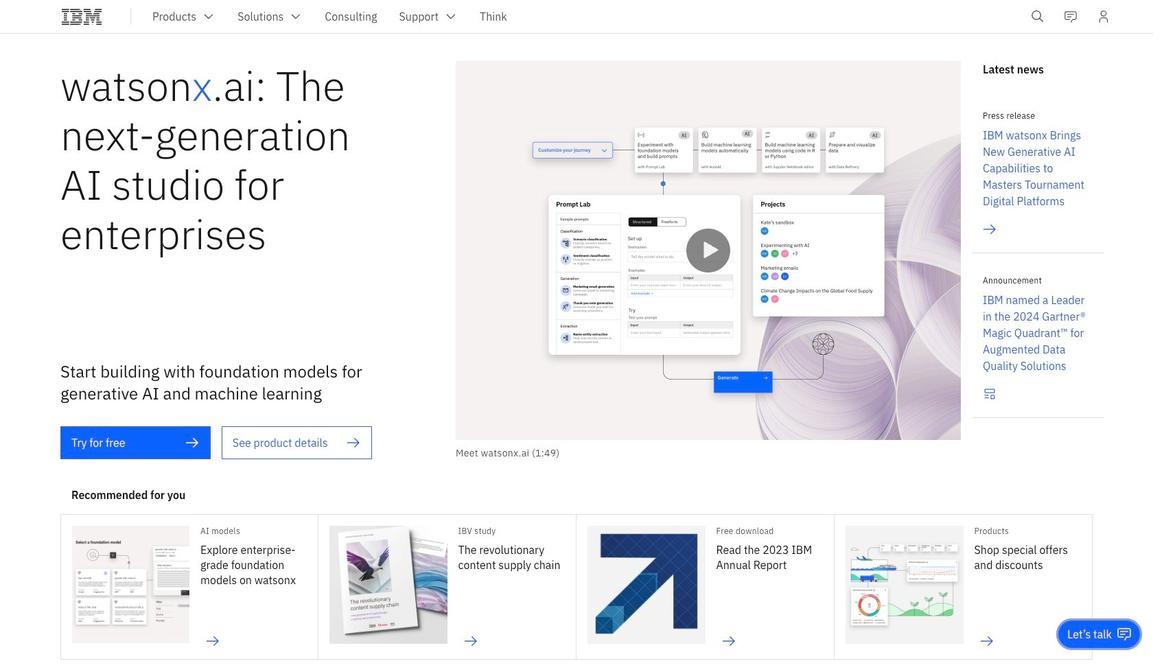 Task type: locate. For each thing, give the bounding box(es) containing it.
let's talk element
[[1068, 627, 1112, 642]]



